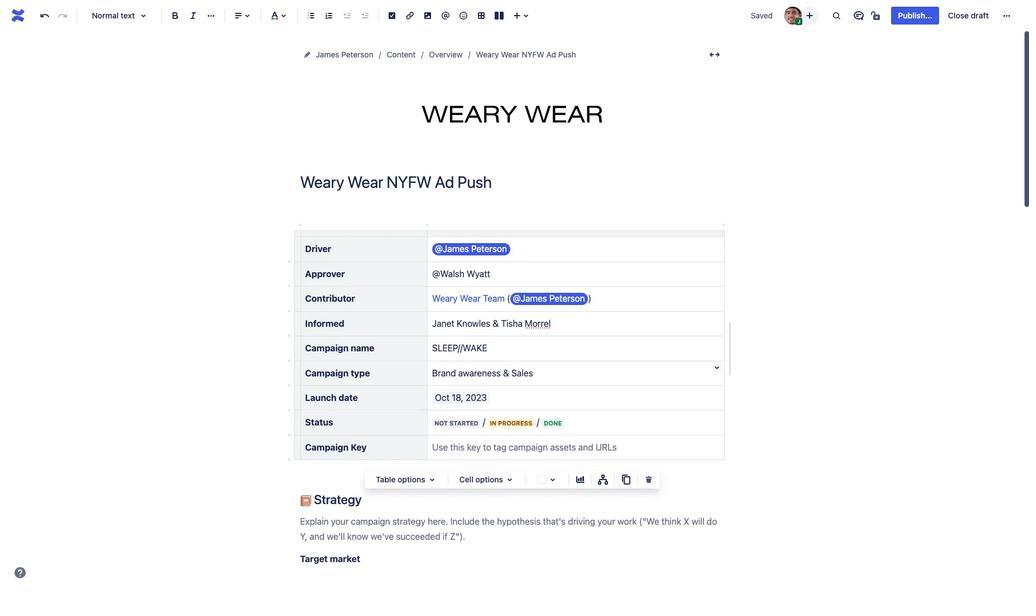 Task type: locate. For each thing, give the bounding box(es) containing it.
sleep//wake
[[432, 343, 487, 354]]

sales
[[511, 368, 533, 378]]

not started / in progress / done
[[434, 418, 562, 428]]

italic ⌘i image
[[187, 9, 200, 22]]

1 horizontal spatial &
[[503, 368, 509, 378]]

@james up @walsh
[[435, 244, 469, 254]]

cell options button
[[453, 474, 521, 487]]

campaign up launch date
[[305, 368, 349, 378]]

options inside cell options dropdown button
[[475, 475, 503, 485]]

link image
[[403, 9, 417, 22]]

2 campaign from the top
[[305, 368, 349, 378]]

knowles
[[457, 319, 490, 329]]

1 campaign from the top
[[305, 343, 349, 354]]

0 vertical spatial wear
[[501, 50, 520, 59]]

weary wear nyfw ad push link
[[476, 48, 576, 61]]

/ left in
[[483, 418, 485, 428]]

campaign down informed
[[305, 343, 349, 354]]

weary inside main content area, start typing to enter text. "text field"
[[432, 294, 458, 304]]

0 vertical spatial &
[[493, 319, 499, 329]]

0 horizontal spatial peterson
[[341, 50, 373, 59]]

peterson for @james peterson
[[471, 244, 507, 254]]

launch
[[305, 393, 337, 403]]

1 vertical spatial @james
[[513, 294, 547, 304]]

/ left the done at bottom right
[[537, 418, 539, 428]]

0 horizontal spatial options
[[398, 475, 425, 485]]

weary down table image
[[476, 50, 499, 59]]

0 vertical spatial weary
[[476, 50, 499, 59]]

wear
[[501, 50, 520, 59], [460, 294, 481, 304]]

brand
[[432, 368, 456, 378]]

update header image button
[[472, 95, 553, 123]]

oct 18, 2023
[[435, 393, 487, 403]]

weary wear team link
[[432, 294, 505, 304]]

undo ⌘z image
[[38, 9, 51, 22]]

peterson
[[341, 50, 373, 59], [471, 244, 507, 254], [549, 294, 585, 304]]

target market
[[300, 554, 360, 564]]

started
[[449, 420, 478, 427]]

1 options from the left
[[398, 475, 425, 485]]

key
[[351, 443, 367, 453]]

bullet list ⌘⇧8 image
[[304, 9, 318, 22]]

outdent ⇧tab image
[[340, 9, 353, 22]]

& left sales
[[503, 368, 509, 378]]

mention image
[[439, 9, 452, 22]]

confluence image
[[9, 7, 27, 25], [9, 7, 27, 25]]

indent tab image
[[358, 9, 371, 22]]

1 horizontal spatial /
[[537, 418, 539, 428]]

& for tisha
[[493, 319, 499, 329]]

wear left the team
[[460, 294, 481, 304]]

contributor
[[305, 294, 355, 304]]

chart image
[[573, 474, 587, 487]]

@james right (
[[513, 294, 547, 304]]

weary wear nyfw ad push
[[476, 50, 576, 59]]

options inside table options popup button
[[398, 475, 425, 485]]

saved
[[751, 11, 773, 20]]

& left the tisha
[[493, 319, 499, 329]]

campaign down status
[[305, 443, 349, 453]]

remove image
[[642, 474, 656, 487]]

campaign for campaign key
[[305, 443, 349, 453]]

approver
[[305, 269, 345, 279]]

not
[[434, 420, 448, 427]]

table options
[[376, 475, 425, 485]]

(
[[507, 294, 510, 304]]

2 vertical spatial peterson
[[549, 294, 585, 304]]

2 vertical spatial campaign
[[305, 443, 349, 453]]

3 campaign from the top
[[305, 443, 349, 453]]

1 vertical spatial peterson
[[471, 244, 507, 254]]

0 vertical spatial peterson
[[341, 50, 373, 59]]

0 vertical spatial campaign
[[305, 343, 349, 354]]

1 horizontal spatial @james
[[513, 294, 547, 304]]

)
[[588, 294, 591, 304]]

numbered list ⌘⇧7 image
[[322, 9, 336, 22]]

content
[[387, 50, 416, 59]]

help image
[[13, 567, 27, 580]]

2 options from the left
[[475, 475, 503, 485]]

weary
[[476, 50, 499, 59], [432, 294, 458, 304]]

&
[[493, 319, 499, 329], [503, 368, 509, 378]]

weary for weary wear nyfw ad push
[[476, 50, 499, 59]]

add image, video, or file image
[[421, 9, 434, 22]]

0 vertical spatial @james
[[435, 244, 469, 254]]

1 horizontal spatial peterson
[[471, 244, 507, 254]]

action item image
[[385, 9, 399, 22]]

1 vertical spatial &
[[503, 368, 509, 378]]

more image
[[1000, 9, 1014, 22]]

0 horizontal spatial &
[[493, 319, 499, 329]]

type
[[351, 368, 370, 378]]

& for sales
[[503, 368, 509, 378]]

in
[[490, 420, 497, 427]]

1 vertical spatial weary
[[432, 294, 458, 304]]

options right cell
[[475, 475, 503, 485]]

wear left nyfw
[[501, 50, 520, 59]]

0 horizontal spatial /
[[483, 418, 485, 428]]

align left image
[[232, 9, 245, 22]]

strategy
[[311, 493, 362, 508]]

morrel
[[525, 319, 551, 329]]

peterson right james
[[341, 50, 373, 59]]

@james
[[435, 244, 469, 254], [513, 294, 547, 304]]

no restrictions image
[[870, 9, 884, 22]]

options for table options
[[398, 475, 425, 485]]

2023
[[466, 393, 487, 403]]

redo ⌘⇧z image
[[56, 9, 69, 22]]

peterson left )
[[549, 294, 585, 304]]

wyatt
[[467, 269, 490, 279]]

weary up janet
[[432, 294, 458, 304]]

1 vertical spatial wear
[[460, 294, 481, 304]]

overview
[[429, 50, 463, 59]]

nyfw
[[522, 50, 544, 59]]

manage connected data image
[[596, 474, 610, 487]]

options
[[398, 475, 425, 485], [475, 475, 503, 485]]

peterson up the wyatt
[[471, 244, 507, 254]]

options right table
[[398, 475, 425, 485]]

1 horizontal spatial wear
[[501, 50, 520, 59]]

draft
[[971, 11, 989, 20]]

find and replace image
[[830, 9, 843, 22]]

copy image
[[619, 474, 633, 487]]

campaign
[[305, 343, 349, 354], [305, 368, 349, 378], [305, 443, 349, 453]]

1 horizontal spatial weary
[[476, 50, 499, 59]]

1 / from the left
[[483, 418, 485, 428]]

Main content area, start typing to enter text. text field
[[293, 208, 732, 596]]

wear inside main content area, start typing to enter text. "text field"
[[460, 294, 481, 304]]

1 horizontal spatial options
[[475, 475, 503, 485]]

1 vertical spatial campaign
[[305, 368, 349, 378]]

:notebook_with_decorative_cover: image
[[300, 496, 311, 507]]

make page full-width image
[[708, 48, 721, 61]]

/
[[483, 418, 485, 428], [537, 418, 539, 428]]

ad
[[546, 50, 556, 59]]

0 horizontal spatial weary
[[432, 294, 458, 304]]

0 horizontal spatial wear
[[460, 294, 481, 304]]

status
[[305, 418, 333, 428]]



Task type: vqa. For each thing, say whether or not it's contained in the screenshot.
LIST ITEM in List
no



Task type: describe. For each thing, give the bounding box(es) containing it.
name
[[351, 343, 374, 354]]

wear for nyfw
[[501, 50, 520, 59]]

Give this page a title text field
[[300, 173, 725, 192]]

text
[[121, 11, 135, 20]]

update header image
[[475, 113, 550, 122]]

tisha
[[501, 319, 523, 329]]

oct
[[435, 393, 450, 403]]

date
[[339, 393, 358, 403]]

driver
[[305, 244, 331, 254]]

header
[[502, 113, 527, 122]]

publish...
[[898, 11, 932, 20]]

james peterson image
[[784, 7, 802, 25]]

awareness
[[458, 368, 501, 378]]

content link
[[387, 48, 416, 61]]

overview link
[[429, 48, 463, 61]]

push
[[558, 50, 576, 59]]

done
[[544, 420, 562, 427]]

expand dropdown menu image
[[425, 474, 439, 487]]

close draft
[[948, 11, 989, 20]]

james
[[316, 50, 339, 59]]

weary wear team ( @james peterson )
[[432, 294, 591, 304]]

0 horizontal spatial @james
[[435, 244, 469, 254]]

close
[[948, 11, 969, 20]]

comment icon image
[[852, 9, 866, 22]]

cell
[[459, 475, 473, 485]]

campaign for campaign name
[[305, 343, 349, 354]]

@walsh
[[432, 269, 464, 279]]

campaign name
[[305, 343, 374, 354]]

normal text
[[92, 11, 135, 20]]

wear for team
[[460, 294, 481, 304]]

2 / from the left
[[537, 418, 539, 428]]

janet knowles & tisha morrel
[[432, 319, 551, 329]]

janet
[[432, 319, 454, 329]]

update
[[475, 113, 500, 122]]

campaign for campaign type
[[305, 368, 349, 378]]

invite to edit image
[[803, 9, 817, 22]]

table image
[[475, 9, 488, 22]]

more formatting image
[[204, 9, 218, 22]]

close draft button
[[941, 7, 996, 25]]

cell background image
[[546, 474, 560, 487]]

layouts image
[[493, 9, 506, 22]]

brand awareness & sales
[[432, 368, 533, 378]]

publish... button
[[891, 7, 939, 25]]

peterson for james peterson
[[341, 50, 373, 59]]

2 horizontal spatial peterson
[[549, 294, 585, 304]]

progress
[[498, 420, 532, 427]]

bold ⌘b image
[[169, 9, 182, 22]]

cell options
[[459, 475, 503, 485]]

james peterson
[[316, 50, 373, 59]]

campaign type
[[305, 368, 370, 378]]

move this page image
[[302, 50, 311, 59]]

launch date
[[305, 393, 358, 403]]

:notebook_with_decorative_cover: image
[[300, 496, 311, 507]]

target
[[300, 554, 328, 564]]

options for cell options
[[475, 475, 503, 485]]

james peterson link
[[316, 48, 373, 61]]

@walsh wyatt
[[432, 269, 490, 279]]

informed
[[305, 319, 344, 329]]

market
[[330, 554, 360, 564]]

campaign key
[[305, 443, 367, 453]]

emoji image
[[457, 9, 470, 22]]

@james peterson
[[435, 244, 507, 254]]

18,
[[452, 393, 463, 403]]

team
[[483, 294, 505, 304]]

normal text button
[[81, 3, 157, 28]]

normal
[[92, 11, 119, 20]]

expand dropdown menu image
[[503, 474, 517, 487]]

weary for weary wear team ( @james peterson )
[[432, 294, 458, 304]]

table
[[376, 475, 396, 485]]

table options button
[[369, 474, 443, 487]]

image
[[529, 113, 550, 122]]



